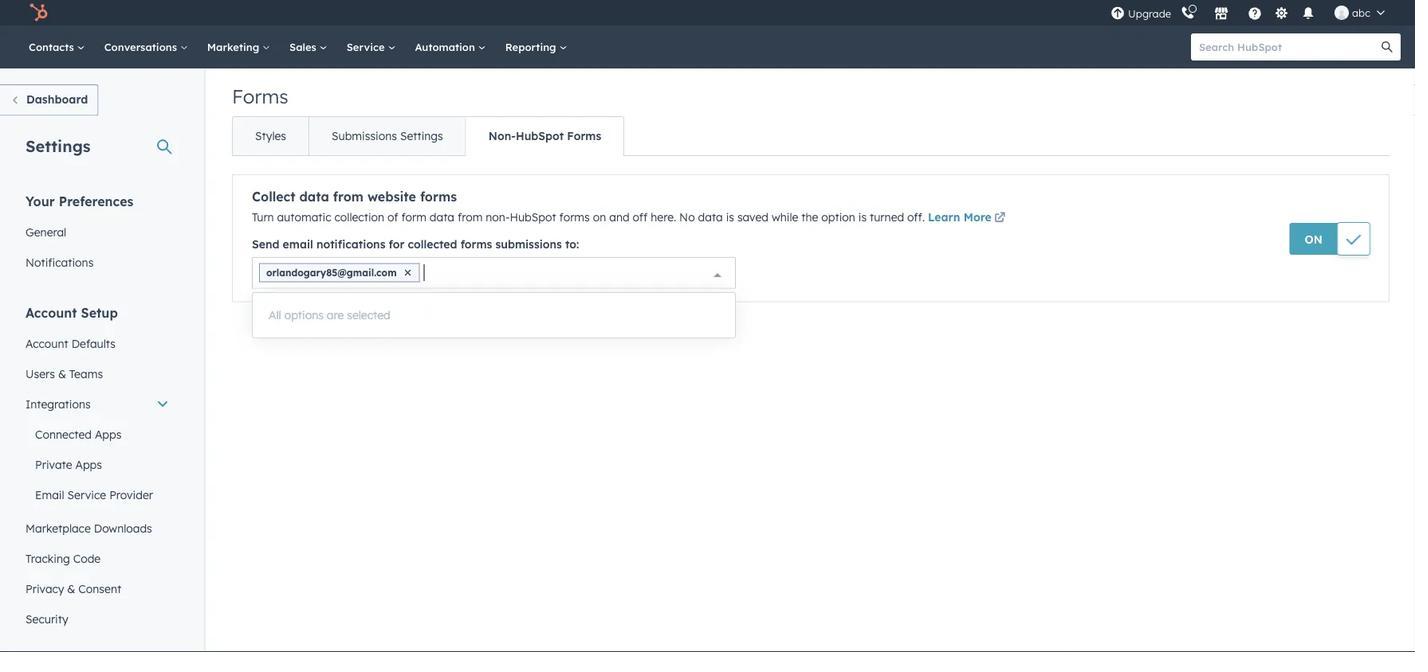 Task type: locate. For each thing, give the bounding box(es) containing it.
gary orlando image
[[1335, 6, 1349, 20]]

learn
[[928, 210, 960, 224]]

preferences
[[59, 193, 133, 209]]

service right sales link
[[347, 40, 388, 53]]

integrations
[[26, 397, 91, 411]]

hubspot
[[516, 129, 564, 143], [510, 210, 556, 224]]

forms
[[232, 85, 288, 108], [567, 129, 601, 143]]

off.
[[907, 210, 925, 224]]

2 account from the top
[[26, 337, 68, 351]]

service
[[347, 40, 388, 53], [67, 488, 106, 502]]

data up the automatic
[[299, 189, 329, 205]]

account for account setup
[[26, 305, 77, 321]]

email service provider
[[35, 488, 153, 502]]

account up account defaults
[[26, 305, 77, 321]]

saved
[[737, 210, 769, 224]]

&
[[58, 367, 66, 381], [67, 582, 75, 596]]

integrations button
[[16, 389, 179, 420]]

reporting link
[[496, 26, 577, 69]]

form
[[401, 210, 426, 224]]

& for users
[[58, 367, 66, 381]]

menu containing abc
[[1109, 0, 1396, 26]]

security
[[26, 613, 68, 627]]

& for privacy
[[67, 582, 75, 596]]

from left non-
[[458, 210, 483, 224]]

forms up the form
[[420, 189, 457, 205]]

forms
[[420, 189, 457, 205], [559, 210, 590, 224], [460, 237, 492, 251]]

automation
[[415, 40, 478, 53]]

account for account defaults
[[26, 337, 68, 351]]

0 vertical spatial from
[[333, 189, 364, 205]]

1 horizontal spatial service
[[347, 40, 388, 53]]

1 horizontal spatial &
[[67, 582, 75, 596]]

account setup element
[[16, 304, 179, 635]]

from up collection
[[333, 189, 364, 205]]

1 vertical spatial service
[[67, 488, 106, 502]]

1 horizontal spatial data
[[430, 210, 454, 224]]

send
[[252, 237, 279, 251]]

settings right submissions
[[400, 129, 443, 143]]

reporting
[[505, 40, 559, 53]]

privacy
[[26, 582, 64, 596]]

orlandogary85@gmail.com
[[266, 267, 397, 279]]

1 horizontal spatial forms
[[567, 129, 601, 143]]

apps inside "link"
[[95, 428, 122, 442]]

are
[[327, 309, 344, 322]]

your
[[26, 193, 55, 209]]

collected
[[408, 237, 457, 251]]

0 vertical spatial account
[[26, 305, 77, 321]]

downloads
[[94, 522, 152, 536]]

general
[[26, 225, 66, 239]]

0 vertical spatial forms
[[420, 189, 457, 205]]

settings
[[400, 129, 443, 143], [26, 136, 91, 156]]

private
[[35, 458, 72, 472]]

collect data from website forms
[[252, 189, 457, 205]]

1 horizontal spatial forms
[[460, 237, 492, 251]]

marketing
[[207, 40, 262, 53]]

menu
[[1109, 0, 1396, 26]]

apps
[[95, 428, 122, 442], [75, 458, 102, 472]]

0 horizontal spatial &
[[58, 367, 66, 381]]

& right users
[[58, 367, 66, 381]]

from
[[333, 189, 364, 205], [458, 210, 483, 224]]

account setup
[[26, 305, 118, 321]]

option
[[821, 210, 855, 224]]

1 vertical spatial from
[[458, 210, 483, 224]]

0 horizontal spatial forms
[[420, 189, 457, 205]]

apps up email service provider
[[75, 458, 102, 472]]

private apps link
[[16, 450, 179, 480]]

security link
[[16, 605, 179, 635]]

Search HubSpot search field
[[1191, 33, 1386, 61]]

1 horizontal spatial from
[[458, 210, 483, 224]]

1 vertical spatial forms
[[559, 210, 590, 224]]

help button
[[1241, 0, 1268, 26]]

is right option on the right top of page
[[858, 210, 867, 224]]

non-
[[486, 210, 510, 224]]

forms down non-
[[460, 237, 492, 251]]

0 horizontal spatial forms
[[232, 85, 288, 108]]

0 vertical spatial hubspot
[[516, 129, 564, 143]]

2 horizontal spatial data
[[698, 210, 723, 224]]

1 vertical spatial account
[[26, 337, 68, 351]]

to:
[[565, 237, 579, 251]]

here.
[[651, 210, 676, 224]]

is left "saved"
[[726, 210, 734, 224]]

turn
[[252, 210, 274, 224]]

automatic
[[277, 210, 331, 224]]

0 horizontal spatial is
[[726, 210, 734, 224]]

1 vertical spatial hubspot
[[510, 210, 556, 224]]

users
[[26, 367, 55, 381]]

options
[[284, 309, 324, 322]]

1 account from the top
[[26, 305, 77, 321]]

& inside privacy & consent link
[[67, 582, 75, 596]]

data right the form
[[430, 210, 454, 224]]

data right no
[[698, 210, 723, 224]]

apps for connected apps
[[95, 428, 122, 442]]

1 vertical spatial &
[[67, 582, 75, 596]]

1 horizontal spatial is
[[858, 210, 867, 224]]

users & teams
[[26, 367, 103, 381]]

0 horizontal spatial settings
[[26, 136, 91, 156]]

notifications button
[[1295, 0, 1322, 26]]

and
[[609, 210, 630, 224]]

help image
[[1248, 7, 1262, 22]]

0 horizontal spatial data
[[299, 189, 329, 205]]

1 vertical spatial apps
[[75, 458, 102, 472]]

2 vertical spatial forms
[[460, 237, 492, 251]]

marketplace
[[26, 522, 91, 536]]

on
[[593, 210, 606, 224]]

navigation
[[232, 116, 624, 156]]

marketing link
[[198, 26, 280, 69]]

account defaults
[[26, 337, 116, 351]]

0 vertical spatial apps
[[95, 428, 122, 442]]

settings down dashboard
[[26, 136, 91, 156]]

apps down integrations button
[[95, 428, 122, 442]]

the
[[801, 210, 818, 224]]

submissions
[[332, 129, 397, 143]]

service inside account setup element
[[67, 488, 106, 502]]

send email notifications for collected forms submissions to:
[[252, 237, 579, 251]]

0 horizontal spatial service
[[67, 488, 106, 502]]

0 vertical spatial service
[[347, 40, 388, 53]]

service down private apps link
[[67, 488, 106, 502]]

abc
[[1352, 6, 1370, 19]]

0 horizontal spatial from
[[333, 189, 364, 205]]

account up users
[[26, 337, 68, 351]]

hubspot image
[[29, 3, 48, 22]]

setup
[[81, 305, 118, 321]]

marketplaces image
[[1214, 7, 1229, 22]]

0 vertical spatial &
[[58, 367, 66, 381]]

turned
[[870, 210, 904, 224]]

abc button
[[1325, 0, 1394, 26]]

for
[[389, 237, 405, 251]]

calling icon button
[[1174, 2, 1201, 23]]

& right privacy
[[67, 582, 75, 596]]

forms left on
[[559, 210, 590, 224]]

non-hubspot forms
[[488, 129, 601, 143]]

turn automatic collection of form data from non-hubspot forms on and off here. no data is saved while the option is turned off.
[[252, 210, 928, 224]]

account
[[26, 305, 77, 321], [26, 337, 68, 351]]

& inside users & teams link
[[58, 367, 66, 381]]



Task type: vqa. For each thing, say whether or not it's contained in the screenshot.
Sales link
yes



Task type: describe. For each thing, give the bounding box(es) containing it.
search button
[[1374, 33, 1401, 61]]

submissions
[[495, 237, 562, 251]]

privacy & consent
[[26, 582, 121, 596]]

your preferences element
[[16, 193, 179, 278]]

marketplace downloads link
[[16, 514, 179, 544]]

styles link
[[233, 117, 308, 155]]

consent
[[78, 582, 121, 596]]

all options are selected
[[269, 309, 390, 322]]

calling icon image
[[1181, 6, 1195, 21]]

while
[[772, 210, 798, 224]]

account defaults link
[[16, 329, 179, 359]]

contacts
[[29, 40, 77, 53]]

hubspot inside non-hubspot forms link
[[516, 129, 564, 143]]

service link
[[337, 26, 405, 69]]

your preferences
[[26, 193, 133, 209]]

email
[[35, 488, 64, 502]]

apps for private apps
[[75, 458, 102, 472]]

Send email notifications for collected forms submissions to: field
[[424, 257, 436, 289]]

0 vertical spatial forms
[[232, 85, 288, 108]]

non-hubspot forms link
[[465, 117, 624, 155]]

2 is from the left
[[858, 210, 867, 224]]

submissions settings link
[[308, 117, 465, 155]]

settings link
[[1272, 4, 1291, 21]]

settings image
[[1274, 7, 1289, 21]]

notifications image
[[1301, 7, 1315, 22]]

connected apps
[[35, 428, 122, 442]]

no
[[679, 210, 695, 224]]

connected apps link
[[16, 420, 179, 450]]

more
[[964, 210, 992, 224]]

learn more link
[[928, 209, 1008, 228]]

teams
[[69, 367, 103, 381]]

styles
[[255, 129, 286, 143]]

provider
[[109, 488, 153, 502]]

upgrade image
[[1111, 7, 1125, 21]]

code
[[73, 552, 101, 566]]

link opens in a new window image
[[994, 209, 1006, 228]]

all
[[269, 309, 281, 322]]

marketplaces button
[[1205, 0, 1238, 26]]

collect
[[252, 189, 295, 205]]

on
[[1305, 232, 1323, 246]]

1 vertical spatial forms
[[567, 129, 601, 143]]

dashboard link
[[0, 85, 98, 116]]

link opens in a new window image
[[994, 213, 1006, 224]]

tracking code link
[[16, 544, 179, 574]]

search image
[[1382, 41, 1393, 53]]

off
[[633, 210, 648, 224]]

tracking code
[[26, 552, 101, 566]]

email
[[283, 237, 313, 251]]

non-
[[488, 129, 516, 143]]

submissions settings
[[332, 129, 443, 143]]

private apps
[[35, 458, 102, 472]]

sales
[[289, 40, 319, 53]]

users & teams link
[[16, 359, 179, 389]]

hubspot link
[[19, 3, 60, 22]]

1 is from the left
[[726, 210, 734, 224]]

collection
[[334, 210, 384, 224]]

email service provider link
[[16, 480, 179, 511]]

2 horizontal spatial forms
[[559, 210, 590, 224]]

defaults
[[71, 337, 116, 351]]

marketplace downloads
[[26, 522, 152, 536]]

dashboard
[[26, 92, 88, 106]]

learn more
[[928, 210, 992, 224]]

sales link
[[280, 26, 337, 69]]

privacy & consent link
[[16, 574, 179, 605]]

conversations link
[[95, 26, 198, 69]]

tracking
[[26, 552, 70, 566]]

1 horizontal spatial settings
[[400, 129, 443, 143]]

website
[[367, 189, 416, 205]]

conversations
[[104, 40, 180, 53]]

navigation containing styles
[[232, 116, 624, 156]]

connected
[[35, 428, 92, 442]]

close image
[[405, 270, 411, 276]]

contacts link
[[19, 26, 95, 69]]

general link
[[16, 217, 179, 248]]

notifications link
[[16, 248, 179, 278]]

all options are selected button
[[253, 300, 735, 332]]

selected
[[347, 309, 390, 322]]

notifications
[[26, 256, 94, 269]]



